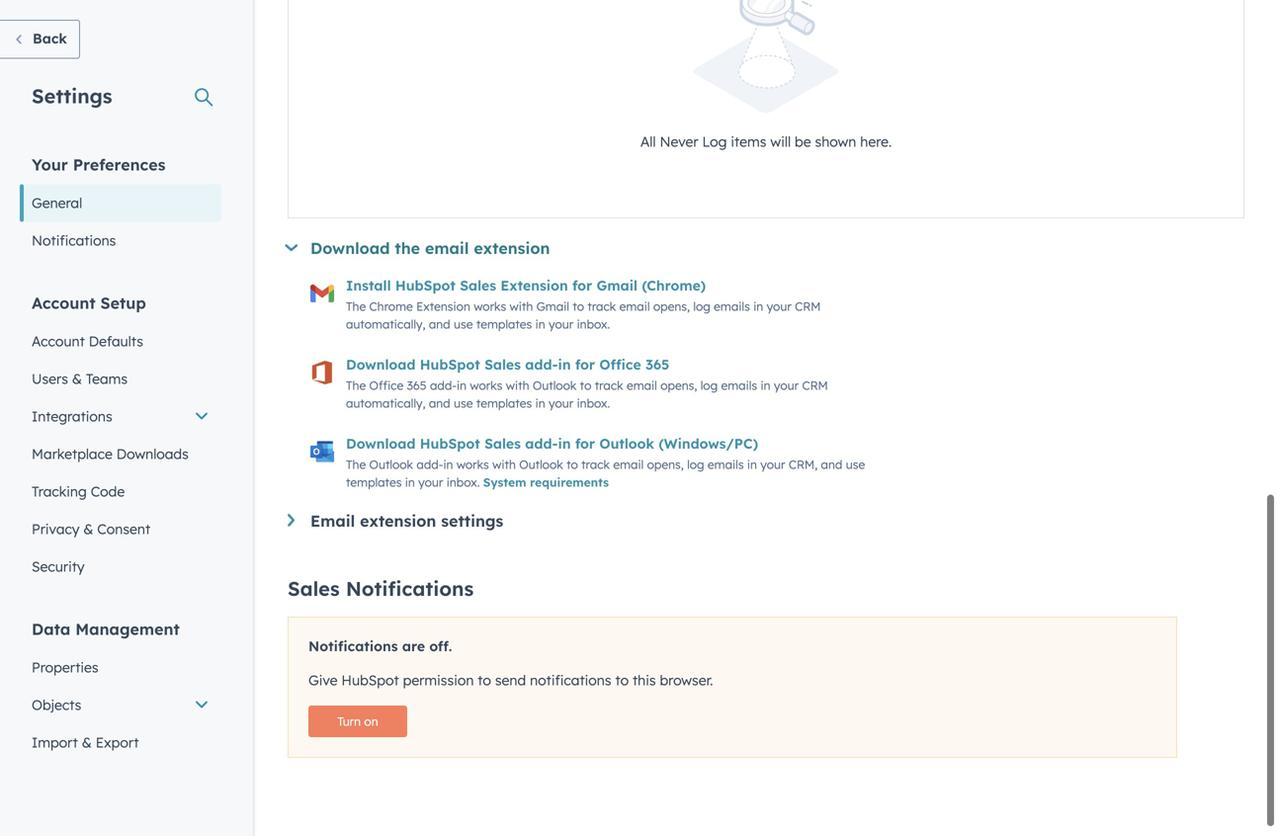 Task type: describe. For each thing, give the bounding box(es) containing it.
marketplace
[[32, 445, 113, 463]]

settings
[[32, 84, 112, 108]]

browser.
[[660, 653, 713, 670]]

tracking
[[32, 483, 87, 500]]

shown
[[815, 114, 856, 131]]

users
[[32, 370, 68, 387]]

and inside the outlook add-in works with outlook to track email opens, log emails in your crm, and use templates in your inbox.
[[821, 438, 842, 453]]

account for account defaults
[[32, 333, 85, 350]]

general link
[[20, 184, 221, 222]]

privacy & consent
[[32, 520, 150, 538]]

works inside the office 365 add-in works with outlook to track email opens, log emails in your crm automatically, and use templates in your inbox.
[[470, 359, 503, 374]]

log inside the office 365 add-in works with outlook to track email opens, log emails in your crm automatically, and use templates in your inbox.
[[700, 359, 718, 374]]

the
[[395, 219, 420, 239]]

email inside the office 365 add-in works with outlook to track email opens, log emails in your crm automatically, and use templates in your inbox.
[[627, 359, 657, 374]]

general
[[32, 194, 82, 212]]

use inside the office 365 add-in works with outlook to track email opens, log emails in your crm automatically, and use templates in your inbox.
[[454, 377, 473, 392]]

export
[[96, 734, 139, 751]]

with inside the outlook add-in works with outlook to track email opens, log emails in your crm, and use templates in your inbox.
[[492, 438, 516, 453]]

users & teams link
[[20, 360, 221, 398]]

download the email extension
[[310, 219, 550, 239]]

extension
[[474, 219, 550, 239]]

consent
[[97, 520, 150, 538]]

data management
[[32, 619, 180, 639]]

marketplace downloads link
[[20, 435, 221, 473]]

hubspot for give
[[341, 653, 399, 670]]

import & export link
[[20, 724, 221, 762]]

& for consent
[[83, 520, 93, 538]]

your down for
[[549, 298, 573, 313]]

requirements
[[530, 456, 609, 471]]

outlook down the office
[[369, 438, 413, 453]]

data
[[32, 619, 70, 639]]

management
[[75, 619, 180, 639]]

sales notifications
[[288, 557, 474, 582]]

crm inside the office 365 add-in works with outlook to track email opens, log emails in your crm automatically, and use templates in your inbox.
[[802, 359, 828, 374]]

give hubspot permission to send notifications to this browser.
[[308, 653, 713, 670]]

give
[[308, 653, 338, 670]]

privacy & consent link
[[20, 511, 221, 548]]

setup
[[100, 293, 146, 313]]

notifications
[[530, 653, 611, 670]]

security link
[[20, 548, 221, 586]]

this
[[633, 653, 656, 670]]

the for the office 365 add-in works with outlook to track email opens, log emails in your crm automatically, and use templates in your inbox.
[[346, 359, 366, 374]]

all
[[640, 114, 656, 131]]

use inside install hubspot sales extension for gmail (chrome) the chrome extension works with gmail to track email opens, log emails in your crm automatically, and use templates in your inbox.
[[454, 298, 473, 313]]

0 horizontal spatial sales
[[288, 557, 340, 582]]

turn on
[[337, 695, 378, 710]]

crm,
[[789, 438, 818, 453]]

email right "the"
[[425, 219, 469, 239]]

opens, inside the office 365 add-in works with outlook to track email opens, log emails in your crm automatically, and use templates in your inbox.
[[660, 359, 697, 374]]

email inside the outlook add-in works with outlook to track email opens, log emails in your crm, and use templates in your inbox.
[[613, 438, 644, 453]]

templates inside install hubspot sales extension for gmail (chrome) the chrome extension works with gmail to track email opens, log emails in your crm automatically, and use templates in your inbox.
[[476, 298, 532, 313]]

your preferences element
[[20, 154, 221, 259]]

install hubspot sales extension for gmail (chrome) the chrome extension works with gmail to track email opens, log emails in your crm automatically, and use templates in your inbox.
[[346, 258, 821, 313]]

notifications for notifications
[[32, 232, 116, 249]]

all never log items will be shown here.
[[640, 114, 892, 131]]

system requirements button
[[483, 455, 609, 472]]

import & export
[[32, 734, 139, 751]]

your up crm,
[[774, 359, 799, 374]]

your up the requirements
[[549, 377, 573, 392]]

account setup
[[32, 293, 146, 313]]

privacy
[[32, 520, 79, 538]]

the office 365 add-in works with outlook to track email opens, log emails in your crm automatically, and use templates in your inbox.
[[346, 359, 828, 392]]

and inside install hubspot sales extension for gmail (chrome) the chrome extension works with gmail to track email opens, log emails in your crm automatically, and use templates in your inbox.
[[429, 298, 450, 313]]

turn
[[337, 695, 361, 710]]

will
[[770, 114, 791, 131]]

turn on button
[[308, 687, 407, 718]]

on
[[364, 695, 378, 710]]

off.
[[429, 619, 452, 636]]

office
[[369, 359, 403, 374]]

teams
[[86, 370, 128, 387]]

0 vertical spatial gmail
[[596, 258, 638, 275]]

track inside install hubspot sales extension for gmail (chrome) the chrome extension works with gmail to track email opens, log emails in your crm automatically, and use templates in your inbox.
[[587, 280, 616, 295]]

users & teams
[[32, 370, 128, 387]]

outlook inside the office 365 add-in works with outlook to track email opens, log emails in your crm automatically, and use templates in your inbox.
[[533, 359, 577, 374]]

to inside install hubspot sales extension for gmail (chrome) the chrome extension works with gmail to track email opens, log emails in your crm automatically, and use templates in your inbox.
[[573, 280, 584, 295]]

integrations
[[32, 408, 112, 425]]

opens, inside install hubspot sales extension for gmail (chrome) the chrome extension works with gmail to track email opens, log emails in your crm automatically, and use templates in your inbox.
[[653, 280, 690, 295]]

inbox. inside install hubspot sales extension for gmail (chrome) the chrome extension works with gmail to track email opens, log emails in your crm automatically, and use templates in your inbox.
[[577, 298, 610, 313]]

(chrome)
[[642, 258, 706, 275]]

with inside the office 365 add-in works with outlook to track email opens, log emails in your crm automatically, and use templates in your inbox.
[[506, 359, 529, 374]]

account defaults
[[32, 333, 143, 350]]

notifications are off.
[[308, 619, 452, 636]]

inbox. inside the office 365 add-in works with outlook to track email opens, log emails in your crm automatically, and use templates in your inbox.
[[577, 377, 610, 392]]

security
[[32, 558, 85, 575]]

log
[[702, 114, 727, 131]]

data management element
[[20, 618, 221, 799]]

emails inside install hubspot sales extension for gmail (chrome) the chrome extension works with gmail to track email opens, log emails in your crm automatically, and use templates in your inbox.
[[714, 280, 750, 295]]

opens, inside the outlook add-in works with outlook to track email opens, log emails in your crm, and use templates in your inbox.
[[647, 438, 684, 453]]

track inside the outlook add-in works with outlook to track email opens, log emails in your crm, and use templates in your inbox.
[[581, 438, 610, 453]]



Task type: vqa. For each thing, say whether or not it's contained in the screenshot.
the bottommost use
yes



Task type: locate. For each thing, give the bounding box(es) containing it.
be
[[795, 114, 811, 131]]

add- down 365
[[416, 438, 443, 453]]

your left system at the left of page
[[418, 456, 443, 471]]

& inside data management element
[[82, 734, 92, 751]]

1 vertical spatial extension
[[416, 280, 470, 295]]

account up users
[[32, 333, 85, 350]]

& for teams
[[72, 370, 82, 387]]

2 vertical spatial use
[[846, 438, 865, 453]]

0 vertical spatial notifications
[[32, 232, 116, 249]]

add- inside the office 365 add-in works with outlook to track email opens, log emails in your crm automatically, and use templates in your inbox.
[[430, 359, 457, 374]]

0 vertical spatial account
[[32, 293, 96, 313]]

1 vertical spatial opens,
[[660, 359, 697, 374]]

never
[[660, 114, 698, 131]]

1 vertical spatial templates
[[476, 377, 532, 392]]

templates up system at the left of page
[[476, 377, 532, 392]]

the
[[346, 280, 366, 295], [346, 359, 366, 374], [346, 438, 366, 453]]

crm inside install hubspot sales extension for gmail (chrome) the chrome extension works with gmail to track email opens, log emails in your crm automatically, and use templates in your inbox.
[[795, 280, 821, 295]]

your
[[767, 280, 792, 295], [549, 298, 573, 313], [774, 359, 799, 374], [549, 377, 573, 392], [760, 438, 785, 453], [418, 456, 443, 471]]

0 vertical spatial crm
[[795, 280, 821, 295]]

track down for
[[587, 280, 616, 295]]

hubspot inside install hubspot sales extension for gmail (chrome) the chrome extension works with gmail to track email opens, log emails in your crm automatically, and use templates in your inbox.
[[395, 258, 456, 275]]

1 vertical spatial crm
[[802, 359, 828, 374]]

and inside the office 365 add-in works with outlook to track email opens, log emails in your crm automatically, and use templates in your inbox.
[[429, 377, 450, 392]]

0 vertical spatial log
[[693, 280, 710, 295]]

crm
[[795, 280, 821, 295], [802, 359, 828, 374]]

the inside install hubspot sales extension for gmail (chrome) the chrome extension works with gmail to track email opens, log emails in your crm automatically, and use templates in your inbox.
[[346, 280, 366, 295]]

automatically,
[[346, 298, 425, 313], [346, 377, 425, 392]]

0 vertical spatial works
[[474, 280, 506, 295]]

notifications down general
[[32, 232, 116, 249]]

2 vertical spatial and
[[821, 438, 842, 453]]

notifications up give
[[308, 619, 398, 636]]

account inside account defaults 'link'
[[32, 333, 85, 350]]

track down install hubspot sales extension for gmail (chrome) the chrome extension works with gmail to track email opens, log emails in your crm automatically, and use templates in your inbox.
[[595, 359, 623, 374]]

1 vertical spatial automatically,
[[346, 377, 425, 392]]

install
[[346, 258, 391, 275]]

0 vertical spatial &
[[72, 370, 82, 387]]

import
[[32, 734, 78, 751]]

0 vertical spatial extension
[[501, 258, 568, 275]]

emails inside the outlook add-in works with outlook to track email opens, log emails in your crm, and use templates in your inbox.
[[708, 438, 744, 453]]

1 vertical spatial gmail
[[536, 280, 569, 295]]

2 vertical spatial works
[[456, 438, 489, 453]]

your
[[32, 155, 68, 174]]

install hubspot sales extension for gmail (chrome) button
[[346, 255, 706, 279]]

automatically, inside the office 365 add-in works with outlook to track email opens, log emails in your crm automatically, and use templates in your inbox.
[[346, 377, 425, 392]]

properties link
[[20, 649, 221, 686]]

1 vertical spatial log
[[700, 359, 718, 374]]

emails inside the office 365 add-in works with outlook to track email opens, log emails in your crm automatically, and use templates in your inbox.
[[721, 359, 757, 374]]

0 vertical spatial with
[[510, 280, 533, 295]]

templates down the office
[[346, 456, 402, 471]]

to down install hubspot sales extension for gmail (chrome) the chrome extension works with gmail to track email opens, log emails in your crm automatically, and use templates in your inbox.
[[580, 359, 591, 374]]

outlook down install hubspot sales extension for gmail (chrome) the chrome extension works with gmail to track email opens, log emails in your crm automatically, and use templates in your inbox.
[[533, 359, 577, 374]]

& for export
[[82, 734, 92, 751]]

templates down install hubspot sales extension for gmail (chrome) button
[[476, 298, 532, 313]]

items
[[731, 114, 766, 131]]

marketplace downloads
[[32, 445, 189, 463]]

back
[[33, 30, 67, 47]]

account for account setup
[[32, 293, 96, 313]]

email up the outlook add-in works with outlook to track email opens, log emails in your crm, and use templates in your inbox.
[[627, 359, 657, 374]]

extension down the extension
[[501, 258, 568, 275]]

2 vertical spatial templates
[[346, 456, 402, 471]]

1 vertical spatial add-
[[416, 438, 443, 453]]

gmail
[[596, 258, 638, 275], [536, 280, 569, 295]]

1 vertical spatial use
[[454, 377, 473, 392]]

1 horizontal spatial extension
[[501, 258, 568, 275]]

& right users
[[72, 370, 82, 387]]

0 vertical spatial opens,
[[653, 280, 690, 295]]

tracking code link
[[20, 473, 221, 511]]

gmail down install hubspot sales extension for gmail (chrome) button
[[536, 280, 569, 295]]

0 vertical spatial emails
[[714, 280, 750, 295]]

sales up notifications are off.
[[288, 557, 340, 582]]

2 vertical spatial with
[[492, 438, 516, 453]]

3 the from the top
[[346, 438, 366, 453]]

hubspot for install
[[395, 258, 456, 275]]

templates
[[476, 298, 532, 313], [476, 377, 532, 392], [346, 456, 402, 471]]

0 vertical spatial hubspot
[[395, 258, 456, 275]]

2 vertical spatial &
[[82, 734, 92, 751]]

to inside the outlook add-in works with outlook to track email opens, log emails in your crm, and use templates in your inbox.
[[566, 438, 578, 453]]

works inside the outlook add-in works with outlook to track email opens, log emails in your crm, and use templates in your inbox.
[[456, 438, 489, 453]]

1 vertical spatial hubspot
[[341, 653, 399, 670]]

objects button
[[20, 686, 221, 724]]

0 vertical spatial inbox.
[[577, 298, 610, 313]]

outlook up system requirements
[[519, 438, 563, 453]]

to inside the office 365 add-in works with outlook to track email opens, log emails in your crm automatically, and use templates in your inbox.
[[580, 359, 591, 374]]

1 horizontal spatial sales
[[460, 258, 496, 275]]

use inside the outlook add-in works with outlook to track email opens, log emails in your crm, and use templates in your inbox.
[[846, 438, 865, 453]]

1 vertical spatial the
[[346, 359, 366, 374]]

and
[[429, 298, 450, 313], [429, 377, 450, 392], [821, 438, 842, 453]]

objects
[[32, 696, 81, 714]]

gmail right for
[[596, 258, 638, 275]]

email
[[425, 219, 469, 239], [619, 280, 650, 295], [627, 359, 657, 374], [613, 438, 644, 453]]

works right 365
[[470, 359, 503, 374]]

back link
[[0, 20, 80, 59]]

the for the outlook add-in works with outlook to track email opens, log emails in your crm, and use templates in your inbox.
[[346, 438, 366, 453]]

1 the from the top
[[346, 280, 366, 295]]

track inside the office 365 add-in works with outlook to track email opens, log emails in your crm automatically, and use templates in your inbox.
[[595, 359, 623, 374]]

1 vertical spatial with
[[506, 359, 529, 374]]

send
[[495, 653, 526, 670]]

2 vertical spatial the
[[346, 438, 366, 453]]

0 vertical spatial track
[[587, 280, 616, 295]]

account setup element
[[20, 292, 221, 586]]

1 vertical spatial track
[[595, 359, 623, 374]]

templates inside the outlook add-in works with outlook to track email opens, log emails in your crm, and use templates in your inbox.
[[346, 456, 402, 471]]

extension right chrome
[[416, 280, 470, 295]]

2 automatically, from the top
[[346, 377, 425, 392]]

inbox.
[[577, 298, 610, 313], [577, 377, 610, 392], [446, 456, 480, 471]]

crm up crm,
[[802, 359, 828, 374]]

your down download the email extension dropdown button
[[767, 280, 792, 295]]

to down for
[[573, 280, 584, 295]]

add-
[[430, 359, 457, 374], [416, 438, 443, 453]]

track
[[587, 280, 616, 295], [595, 359, 623, 374], [581, 438, 610, 453]]

add- inside the outlook add-in works with outlook to track email opens, log emails in your crm, and use templates in your inbox.
[[416, 438, 443, 453]]

track up the requirements
[[581, 438, 610, 453]]

system
[[483, 456, 526, 471]]

2 vertical spatial inbox.
[[446, 456, 480, 471]]

tracking code
[[32, 483, 125, 500]]

inbox. up the outlook add-in works with outlook to track email opens, log emails in your crm, and use templates in your inbox.
[[577, 377, 610, 392]]

your left crm,
[[760, 438, 785, 453]]

templates inside the office 365 add-in works with outlook to track email opens, log emails in your crm automatically, and use templates in your inbox.
[[476, 377, 532, 392]]

365
[[407, 359, 427, 374]]

works
[[474, 280, 506, 295], [470, 359, 503, 374], [456, 438, 489, 453]]

the inside the outlook add-in works with outlook to track email opens, log emails in your crm, and use templates in your inbox.
[[346, 438, 366, 453]]

2 account from the top
[[32, 333, 85, 350]]

1 horizontal spatial gmail
[[596, 258, 638, 275]]

account up account defaults
[[32, 293, 96, 313]]

hubspot
[[395, 258, 456, 275], [341, 653, 399, 670]]

1 vertical spatial emails
[[721, 359, 757, 374]]

preferences
[[73, 155, 165, 174]]

works inside install hubspot sales extension for gmail (chrome) the chrome extension works with gmail to track email opens, log emails in your crm automatically, and use templates in your inbox.
[[474, 280, 506, 295]]

inbox. down for
[[577, 298, 610, 313]]

0 vertical spatial and
[[429, 298, 450, 313]]

automatically, down chrome
[[346, 298, 425, 313]]

notifications link
[[20, 222, 221, 259]]

the outlook add-in works with outlook to track email opens, log emails in your crm, and use templates in your inbox.
[[346, 438, 865, 471]]

& inside 'link'
[[83, 520, 93, 538]]

notifications for notifications are off.
[[308, 619, 398, 636]]

inbox. inside the outlook add-in works with outlook to track email opens, log emails in your crm, and use templates in your inbox.
[[446, 456, 480, 471]]

& left export
[[82, 734, 92, 751]]

2 vertical spatial notifications
[[308, 619, 398, 636]]

0 vertical spatial the
[[346, 280, 366, 295]]

0 vertical spatial use
[[454, 298, 473, 313]]

to up the requirements
[[566, 438, 578, 453]]

0 vertical spatial templates
[[476, 298, 532, 313]]

1 vertical spatial sales
[[288, 557, 340, 582]]

1 vertical spatial &
[[83, 520, 93, 538]]

email down (chrome)
[[619, 280, 650, 295]]

works down install hubspot sales extension for gmail (chrome) button
[[474, 280, 506, 295]]

1 vertical spatial works
[[470, 359, 503, 374]]

sales
[[460, 258, 496, 275], [288, 557, 340, 582]]

1 vertical spatial account
[[32, 333, 85, 350]]

1 account from the top
[[32, 293, 96, 313]]

to
[[573, 280, 584, 295], [580, 359, 591, 374], [566, 438, 578, 453], [478, 653, 491, 670], [615, 653, 629, 670]]

hubspot down download the email extension
[[395, 258, 456, 275]]

in
[[753, 280, 763, 295], [535, 298, 545, 313], [457, 359, 467, 374], [761, 359, 771, 374], [535, 377, 545, 392], [443, 438, 453, 453], [747, 438, 757, 453], [405, 456, 415, 471]]

2 the from the top
[[346, 359, 366, 374]]

notifications up are
[[346, 557, 474, 582]]

automatically, down the office
[[346, 377, 425, 392]]

hubspot down notifications are off.
[[341, 653, 399, 670]]

1 automatically, from the top
[[346, 298, 425, 313]]

permission
[[403, 653, 474, 670]]

log inside the outlook add-in works with outlook to track email opens, log emails in your crm, and use templates in your inbox.
[[687, 438, 704, 453]]

1 vertical spatial and
[[429, 377, 450, 392]]

automatically, inside install hubspot sales extension for gmail (chrome) the chrome extension works with gmail to track email opens, log emails in your crm automatically, and use templates in your inbox.
[[346, 298, 425, 313]]

to left send
[[478, 653, 491, 670]]

crm down download the email extension dropdown button
[[795, 280, 821, 295]]

2 vertical spatial opens,
[[647, 438, 684, 453]]

sales inside install hubspot sales extension for gmail (chrome) the chrome extension works with gmail to track email opens, log emails in your crm automatically, and use templates in your inbox.
[[460, 258, 496, 275]]

0 vertical spatial sales
[[460, 258, 496, 275]]

account
[[32, 293, 96, 313], [32, 333, 85, 350]]

your preferences
[[32, 155, 165, 174]]

notifications
[[32, 232, 116, 249], [346, 557, 474, 582], [308, 619, 398, 636]]

extension
[[501, 258, 568, 275], [416, 280, 470, 295]]

sales down the extension
[[460, 258, 496, 275]]

are
[[402, 619, 425, 636]]

code
[[91, 483, 125, 500]]

& right privacy
[[83, 520, 93, 538]]

2 vertical spatial track
[[581, 438, 610, 453]]

with
[[510, 280, 533, 295], [506, 359, 529, 374], [492, 438, 516, 453]]

for
[[572, 258, 592, 275]]

1 vertical spatial inbox.
[[577, 377, 610, 392]]

1 vertical spatial notifications
[[346, 557, 474, 582]]

the inside the office 365 add-in works with outlook to track email opens, log emails in your crm automatically, and use templates in your inbox.
[[346, 359, 366, 374]]

outlook
[[533, 359, 577, 374], [369, 438, 413, 453], [519, 438, 563, 453]]

2 vertical spatial log
[[687, 438, 704, 453]]

with inside install hubspot sales extension for gmail (chrome) the chrome extension works with gmail to track email opens, log emails in your crm automatically, and use templates in your inbox.
[[510, 280, 533, 295]]

works up system at the left of page
[[456, 438, 489, 453]]

chrome
[[369, 280, 413, 295]]

0 horizontal spatial extension
[[416, 280, 470, 295]]

log inside install hubspot sales extension for gmail (chrome) the chrome extension works with gmail to track email opens, log emails in your crm automatically, and use templates in your inbox.
[[693, 280, 710, 295]]

0 vertical spatial add-
[[430, 359, 457, 374]]

2 vertical spatial emails
[[708, 438, 744, 453]]

account defaults link
[[20, 323, 221, 360]]

properties
[[32, 659, 98, 676]]

inbox. left system at the left of page
[[446, 456, 480, 471]]

to left this
[[615, 653, 629, 670]]

0 vertical spatial automatically,
[[346, 298, 425, 313]]

defaults
[[89, 333, 143, 350]]

download the email extension button
[[288, 219, 1244, 239]]

email inside install hubspot sales extension for gmail (chrome) the chrome extension works with gmail to track email opens, log emails in your crm automatically, and use templates in your inbox.
[[619, 280, 650, 295]]

add- right 365
[[430, 359, 457, 374]]

downloads
[[116, 445, 189, 463]]

emails
[[714, 280, 750, 295], [721, 359, 757, 374], [708, 438, 744, 453]]

download
[[310, 219, 390, 239]]

integrations button
[[20, 398, 221, 435]]

notifications inside notifications link
[[32, 232, 116, 249]]

here.
[[860, 114, 892, 131]]

system requirements
[[483, 456, 609, 471]]

use
[[454, 298, 473, 313], [454, 377, 473, 392], [846, 438, 865, 453]]

0 horizontal spatial gmail
[[536, 280, 569, 295]]

email down the office 365 add-in works with outlook to track email opens, log emails in your crm automatically, and use templates in your inbox.
[[613, 438, 644, 453]]



